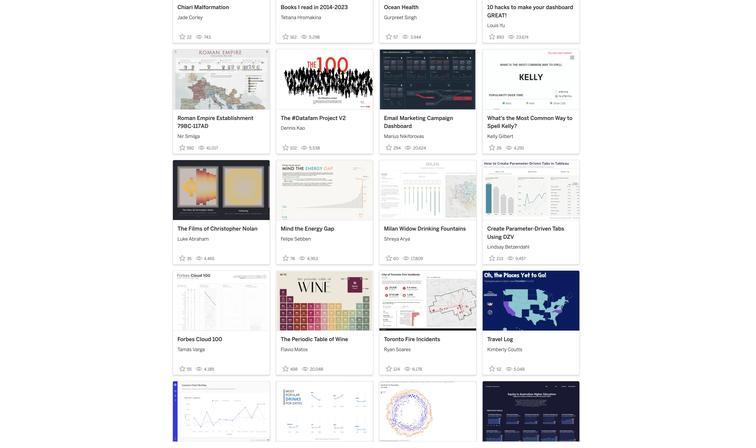 Task type: locate. For each thing, give the bounding box(es) containing it.
the inside the #datafam project v2 link
[[281, 115, 290, 121]]

add favorite button containing 294
[[384, 143, 403, 152]]

26
[[497, 146, 502, 151]]

add favorite button for 743
[[177, 32, 193, 42]]

chiari malformation link
[[177, 4, 265, 12]]

tamás
[[177, 347, 192, 353]]

betzendahl
[[505, 244, 529, 250]]

kimberly coutts link
[[487, 344, 575, 353]]

most
[[516, 115, 529, 121]]

marketing
[[400, 115, 426, 121]]

23,674
[[516, 35, 529, 40]]

email marketing campaign dashboard link
[[384, 114, 471, 131]]

5,298 views element
[[299, 33, 322, 42]]

email
[[384, 115, 398, 121]]

tetiana hromakina link
[[281, 12, 368, 21]]

1 horizontal spatial to
[[567, 115, 573, 121]]

0 vertical spatial of
[[204, 226, 209, 232]]

add favorite button down marius
[[384, 143, 403, 152]]

workbook thumbnail image for mind the energy gap
[[276, 160, 373, 220]]

nikiforovas
[[400, 134, 424, 139]]

gap
[[324, 226, 334, 232]]

table
[[314, 337, 328, 343]]

workbook thumbnail image for toronto fire incidents
[[379, 271, 476, 331]]

2 vertical spatial the
[[281, 337, 290, 343]]

2023
[[335, 4, 348, 11]]

lindsay
[[487, 244, 504, 250]]

294
[[393, 146, 401, 151]]

0 vertical spatial the
[[506, 115, 515, 121]]

add favorite button down gurpreet
[[384, 32, 400, 42]]

the inside the 'the films of christopher nolan' link
[[177, 226, 187, 232]]

the for the films of christopher nolan
[[177, 226, 187, 232]]

roman
[[177, 115, 196, 121]]

books
[[281, 4, 297, 11]]

workbook thumbnail image for create parameter-driven tabs using dzv
[[483, 160, 579, 220]]

campaign
[[427, 115, 453, 121]]

to inside what's the most common way to spell kelly?
[[567, 115, 573, 121]]

592
[[187, 146, 194, 151]]

kimberly
[[487, 347, 507, 353]]

6,178 views element
[[402, 365, 424, 375]]

0 vertical spatial to
[[511, 4, 516, 11]]

Add Favorite button
[[384, 364, 402, 374]]

add favorite button containing 26
[[487, 143, 503, 152]]

workbook thumbnail image for the #datafam project v2
[[276, 49, 373, 109]]

to inside '10 hacks to make your dashboard great!'
[[511, 4, 516, 11]]

add favorite button down kelly at top
[[487, 143, 503, 152]]

#datafam
[[292, 115, 318, 121]]

of right 'films'
[[204, 226, 209, 232]]

add favorite button for 23,674
[[487, 32, 506, 42]]

the up kelly? on the top
[[506, 115, 515, 121]]

forbes cloud 100 link
[[177, 336, 265, 344]]

add favorite button containing 22
[[177, 32, 193, 42]]

ryan
[[384, 347, 395, 353]]

what's the most common way to spell kelly?
[[487, 115, 573, 130]]

travel log
[[487, 337, 513, 343]]

kelly?
[[502, 123, 517, 130]]

0 horizontal spatial the
[[295, 226, 303, 232]]

cloud
[[196, 337, 211, 343]]

the up flavio
[[281, 337, 290, 343]]

the inside 'the periodic table of wine' link
[[281, 337, 290, 343]]

17,809
[[411, 256, 423, 261]]

workbook thumbnail image for what's the most common way to spell kelly?
[[483, 49, 579, 109]]

louis
[[487, 23, 499, 28]]

‫nir smilga‬‎ link
[[177, 131, 265, 140]]

tabs
[[552, 226, 564, 232]]

workbook thumbnail image
[[173, 49, 270, 109], [276, 49, 373, 109], [379, 49, 476, 109], [483, 49, 579, 109], [173, 160, 270, 220], [276, 160, 373, 220], [379, 160, 476, 220], [483, 160, 579, 220], [173, 271, 270, 331], [276, 271, 373, 331], [379, 271, 476, 331], [483, 271, 579, 331], [173, 382, 270, 442], [276, 382, 373, 442], [379, 382, 476, 442], [483, 382, 579, 442]]

0 horizontal spatial of
[[204, 226, 209, 232]]

add favorite button down louis yu
[[487, 32, 506, 42]]

1 vertical spatial the
[[177, 226, 187, 232]]

forbes cloud 100
[[177, 337, 222, 343]]

1 vertical spatial of
[[329, 337, 334, 343]]

milan
[[384, 226, 398, 232]]

felipe sebben link
[[281, 233, 368, 243]]

add favorite button for 20,624
[[384, 143, 403, 152]]

Add Favorite button
[[177, 32, 193, 42], [384, 32, 400, 42], [487, 32, 506, 42], [177, 143, 196, 152], [384, 143, 403, 152], [487, 143, 503, 152], [487, 364, 503, 374]]

57
[[393, 35, 398, 40]]

luke abraham
[[177, 236, 209, 242]]

20,624 views element
[[403, 143, 428, 153]]

of
[[204, 226, 209, 232], [329, 337, 334, 343]]

Add Favorite button
[[487, 253, 505, 263]]

chiari malformation
[[177, 4, 229, 11]]

the inside what's the most common way to spell kelly?
[[506, 115, 515, 121]]

41,017 views element
[[196, 143, 220, 153]]

louis yu
[[487, 23, 505, 28]]

the up felipe sebben
[[295, 226, 303, 232]]

10
[[487, 4, 493, 11]]

the for the periodic table of wine
[[281, 337, 290, 343]]

Add Favorite button
[[281, 364, 299, 374]]

1 horizontal spatial of
[[329, 337, 334, 343]]

the up luke
[[177, 226, 187, 232]]

in
[[314, 4, 319, 11]]

1 vertical spatial the
[[295, 226, 303, 232]]

common
[[530, 115, 554, 121]]

films
[[189, 226, 202, 232]]

email marketing campaign dashboard
[[384, 115, 453, 130]]

the up the dennis
[[281, 115, 290, 121]]

kao
[[297, 125, 305, 131]]

to right way
[[567, 115, 573, 121]]

marius
[[384, 134, 399, 139]]

1 horizontal spatial the
[[506, 115, 515, 121]]

flavio
[[281, 347, 293, 353]]

create parameter-driven tabs using dzv link
[[487, 225, 575, 241]]

3,944 views element
[[400, 33, 423, 42]]

117ad
[[193, 123, 208, 130]]

0 vertical spatial the
[[281, 115, 290, 121]]

124
[[393, 367, 400, 372]]

create parameter-driven tabs using dzv
[[487, 226, 564, 240]]

35
[[187, 256, 192, 261]]

add favorite button down ‫nir smilga‬‎
[[177, 143, 196, 152]]

driven
[[535, 226, 551, 232]]

to left make
[[511, 4, 516, 11]]

add favorite button containing 592
[[177, 143, 196, 152]]

kimberly coutts
[[487, 347, 522, 353]]

fire
[[405, 337, 415, 343]]

workbook thumbnail image for the periodic table of wine
[[276, 271, 373, 331]]

gurpreet singh
[[384, 15, 417, 20]]

toronto
[[384, 337, 404, 343]]

add favorite button containing 57
[[384, 32, 400, 42]]

498
[[290, 367, 298, 372]]

louis yu link
[[487, 20, 575, 29]]

52
[[497, 367, 501, 372]]

5,298
[[309, 35, 320, 40]]

100
[[213, 337, 222, 343]]

the
[[506, 115, 515, 121], [295, 226, 303, 232]]

1 vertical spatial to
[[567, 115, 573, 121]]

0 horizontal spatial to
[[511, 4, 516, 11]]

add favorite button containing 52
[[487, 364, 503, 374]]

the for the #datafam project v2
[[281, 115, 290, 121]]

of left wine
[[329, 337, 334, 343]]

add favorite button for 3,944
[[384, 32, 400, 42]]

add favorite button down kimberly
[[487, 364, 503, 374]]

add favorite button down jade
[[177, 32, 193, 42]]

the for what's
[[506, 115, 515, 121]]

dashboard
[[546, 4, 573, 11]]

add favorite button containing 893
[[487, 32, 506, 42]]

‫nir
[[177, 134, 184, 139]]

i
[[298, 4, 300, 11]]



Task type: describe. For each thing, give the bounding box(es) containing it.
ocean health link
[[384, 4, 471, 12]]

jade corley
[[177, 15, 203, 20]]

Add Favorite button
[[281, 32, 299, 42]]

your
[[533, 4, 545, 11]]

hacks
[[495, 4, 510, 11]]

books i read in 2014-2023
[[281, 4, 348, 11]]

9,457 views element
[[505, 254, 528, 264]]

abraham
[[189, 236, 209, 242]]

4,953 views element
[[297, 254, 320, 264]]

arya
[[400, 236, 410, 242]]

create
[[487, 226, 505, 232]]

soares
[[396, 347, 411, 353]]

jade corley link
[[177, 12, 265, 21]]

christopher
[[210, 226, 241, 232]]

4,189 views element
[[193, 365, 216, 375]]

mind
[[281, 226, 294, 232]]

roman empire establishment 79bc-117ad link
[[177, 114, 265, 131]]

tamás varga
[[177, 347, 205, 353]]

17,809 views element
[[400, 254, 425, 264]]

fountains
[[441, 226, 466, 232]]

Add Favorite button
[[177, 364, 193, 374]]

add favorite button for 5,048
[[487, 364, 503, 374]]

10 hacks to make your dashboard great!
[[487, 4, 573, 19]]

the periodic table of wine
[[281, 337, 348, 343]]

shreya arya link
[[384, 233, 471, 243]]

dashboard
[[384, 123, 412, 130]]

health
[[402, 4, 419, 11]]

drinking
[[418, 226, 439, 232]]

5,048 views element
[[503, 365, 527, 375]]

lindsay betzendahl
[[487, 244, 529, 250]]

what's the most common way to spell kelly? link
[[487, 114, 575, 131]]

22
[[187, 35, 192, 40]]

jade
[[177, 15, 188, 20]]

read
[[301, 4, 313, 11]]

5,538 views element
[[299, 143, 322, 153]]

the periodic table of wine link
[[281, 336, 368, 344]]

workbook thumbnail image for travel log
[[483, 271, 579, 331]]

kelly gilbert
[[487, 134, 513, 139]]

marius nikiforovas link
[[384, 131, 471, 140]]

workbook thumbnail image for roman empire establishment 79bc-117ad
[[173, 49, 270, 109]]

toronto fire incidents link
[[384, 336, 471, 344]]

hromakina
[[297, 15, 321, 20]]

great!
[[487, 12, 507, 19]]

flavio matos
[[281, 347, 308, 353]]

the #datafam project v2
[[281, 115, 346, 121]]

743 views element
[[193, 33, 213, 42]]

nolan
[[242, 226, 258, 232]]

743
[[204, 35, 211, 40]]

luke
[[177, 236, 188, 242]]

add favorite button for 4,291
[[487, 143, 503, 152]]

periodic
[[292, 337, 313, 343]]

workbook thumbnail image for forbes cloud 100
[[173, 271, 270, 331]]

books i read in 2014-2023 link
[[281, 4, 368, 12]]

singh
[[405, 15, 417, 20]]

project
[[319, 115, 338, 121]]

893
[[497, 35, 504, 40]]

kelly
[[487, 134, 498, 139]]

workbook thumbnail image for milan widow drinking fountains
[[379, 160, 476, 220]]

chiari
[[177, 4, 193, 11]]

ocean
[[384, 4, 400, 11]]

shreya
[[384, 236, 399, 242]]

4,291
[[514, 146, 524, 151]]

the for mind
[[295, 226, 303, 232]]

establishment
[[216, 115, 253, 121]]

6,178
[[412, 367, 422, 372]]

4,465 views element
[[193, 254, 217, 264]]

10 hacks to make your dashboard great! link
[[487, 4, 575, 20]]

felipe
[[281, 236, 293, 242]]

20,048 views element
[[299, 365, 326, 375]]

41,017
[[206, 146, 218, 151]]

‫nir smilga‬‎
[[177, 134, 200, 139]]

20,624
[[413, 146, 426, 151]]

kelly gilbert link
[[487, 131, 575, 140]]

sebben
[[294, 236, 311, 242]]

varga
[[193, 347, 205, 353]]

matos
[[294, 347, 308, 353]]

yu
[[500, 23, 505, 28]]

Add Favorite button
[[281, 253, 297, 263]]

102
[[290, 146, 297, 151]]

4,291 views element
[[503, 143, 526, 153]]

Add Favorite button
[[281, 143, 299, 152]]

213
[[497, 256, 503, 261]]

the #datafam project v2 link
[[281, 114, 368, 122]]

wine
[[335, 337, 348, 343]]

mind the energy gap link
[[281, 225, 368, 233]]

luke abraham link
[[177, 233, 265, 243]]

spell
[[487, 123, 500, 130]]

empire
[[197, 115, 215, 121]]

malformation
[[194, 4, 229, 11]]

ryan soares link
[[384, 344, 471, 353]]

gilbert
[[499, 134, 513, 139]]

9,457
[[516, 256, 526, 261]]

Add Favorite button
[[177, 253, 193, 263]]

coutts
[[508, 347, 522, 353]]

ryan soares
[[384, 347, 411, 353]]

workbook thumbnail image for email marketing campaign dashboard
[[379, 49, 476, 109]]

tetiana hromakina
[[281, 15, 321, 20]]

make
[[518, 4, 532, 11]]

mind the energy gap
[[281, 226, 334, 232]]

felipe sebben
[[281, 236, 311, 242]]

dennis kao
[[281, 125, 305, 131]]

60
[[393, 256, 399, 261]]

23,674 views element
[[506, 33, 531, 42]]

flavio matos link
[[281, 344, 368, 353]]

add favorite button for 41,017
[[177, 143, 196, 152]]

Add Favorite button
[[384, 253, 400, 263]]

log
[[504, 337, 513, 343]]

workbook thumbnail image for the films of christopher nolan
[[173, 160, 270, 220]]



Task type: vqa. For each thing, say whether or not it's contained in the screenshot.


